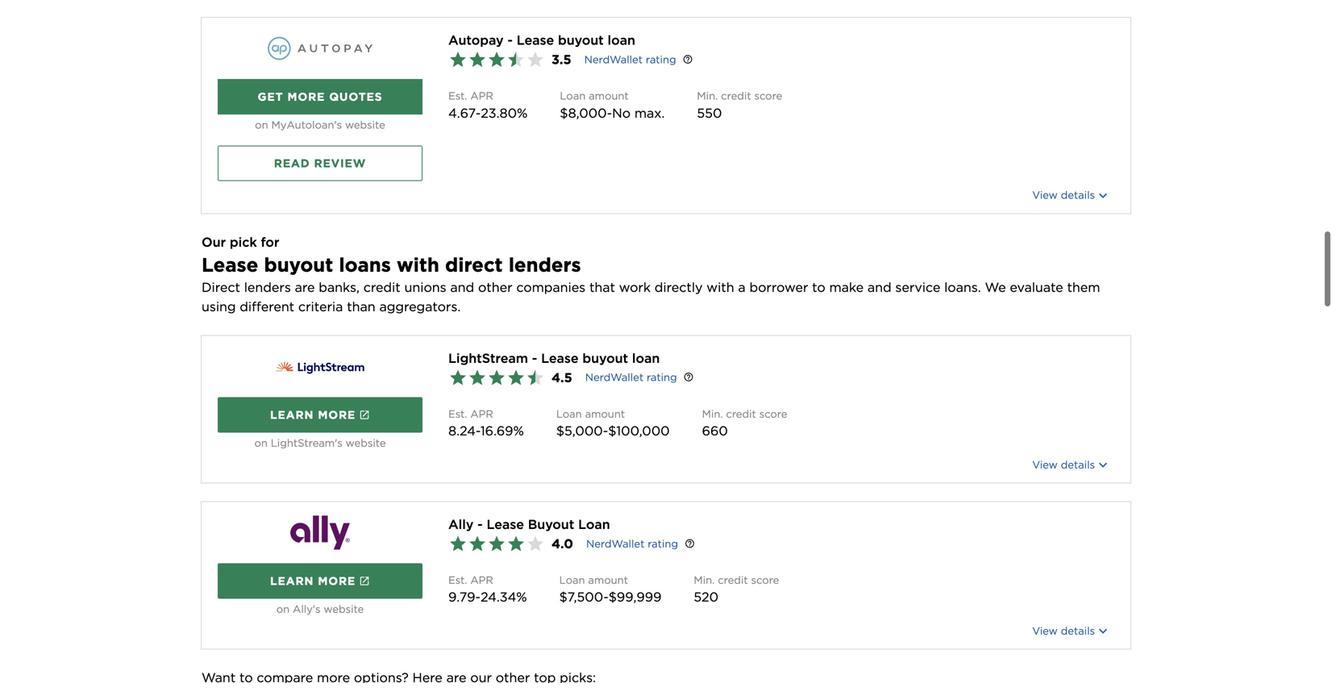 Task type: describe. For each thing, give the bounding box(es) containing it.
ally - lease buyout loan
[[448, 504, 610, 519]]

nerdwallet for ally - lease buyout loan
[[586, 525, 645, 537]]

loans
[[339, 240, 391, 264]]

work
[[619, 266, 651, 282]]

1 horizontal spatial lenders
[[509, 240, 581, 264]]

nerdwallet rating link for autopay - lease buyout loan
[[584, 40, 676, 54]]

nerdwallet rating link for lightstream - lease buyout loan
[[585, 357, 677, 372]]

more for 8.24-16.69%
[[318, 395, 356, 409]]

3.5 stars image
[[448, 37, 545, 57]]

16.69%
[[481, 410, 524, 426]]

learn more for 9.79-
[[270, 561, 356, 575]]

to inside our pick for lease buyout loans with direct lenders direct lenders are banks, credit unions and other companies that work directly with a borrower to make and service loans. we evaluate them using different criteria than aggregators.
[[812, 266, 826, 282]]

service
[[896, 266, 941, 282]]

autopay
[[448, 19, 504, 35]]

autopay - lease buyout loan
[[448, 19, 635, 35]]

learn more button for 9.79-24.34%
[[218, 550, 423, 586]]

$5,000-$100,000
[[556, 410, 670, 426]]

on lightstream's website
[[254, 424, 386, 436]]

website for ally
[[324, 590, 364, 602]]

direct
[[445, 240, 503, 264]]

no
[[612, 92, 631, 108]]

$5,000-
[[556, 410, 608, 426]]

- for autopay
[[508, 19, 513, 35]]

view for 550
[[1032, 176, 1058, 188]]

8.24-
[[448, 410, 481, 426]]

4.0
[[552, 523, 573, 539]]

660
[[702, 410, 728, 426]]

review
[[314, 143, 366, 157]]

rated 4.5 out of 5 stars element
[[552, 355, 572, 374]]

23.80%
[[481, 92, 528, 108]]

we
[[985, 266, 1006, 282]]

9.79-24.34%
[[448, 576, 527, 592]]

$7,500-$99,999
[[559, 576, 662, 592]]

ally - lease buyout loan image
[[268, 502, 373, 538]]

1 vertical spatial to
[[240, 657, 253, 673]]

using
[[202, 286, 236, 301]]

that
[[589, 266, 615, 282]]

1 vertical spatial other
[[496, 657, 530, 673]]

learn more link for 8.24-16.69%
[[218, 384, 423, 420]]

1 vertical spatial lenders
[[244, 266, 291, 282]]

here
[[413, 657, 443, 673]]

550
[[697, 92, 722, 108]]

criteria
[[298, 286, 343, 301]]

borrower
[[750, 266, 808, 282]]

learn for 9.79-
[[270, 561, 314, 575]]

want to compare more options? here are our other top picks:
[[202, 657, 596, 673]]

$8,000-no max.
[[560, 92, 665, 108]]

nerdwallet rating link for ally - lease buyout loan
[[586, 524, 678, 538]]

0 vertical spatial on
[[255, 106, 268, 118]]

aggregators.
[[379, 286, 461, 301]]

lease for ally
[[487, 504, 524, 519]]

options?
[[354, 657, 409, 673]]

$7,500-
[[559, 576, 609, 592]]

lightstream - lease buyout loan
[[448, 337, 660, 353]]

learn more for 8.24-
[[270, 395, 356, 409]]

ally
[[448, 504, 474, 519]]

our pick for lease buyout loans with direct lenders direct lenders are banks, credit unions and other companies that work directly with a borrower to make and service loans. we evaluate them using different criteria than aggregators.
[[202, 221, 1100, 301]]

read review button
[[218, 133, 423, 168]]

buyout
[[528, 504, 574, 519]]

loans.
[[944, 266, 981, 282]]

buyout for lightstream - lease buyout loan
[[583, 337, 628, 353]]

lightstream
[[448, 337, 528, 353]]

than
[[347, 286, 376, 301]]

loan
[[578, 504, 610, 519]]

nerdwallet for autopay - lease buyout loan
[[584, 40, 643, 53]]

details for 550
[[1061, 176, 1095, 188]]

buyout for autopay - lease buyout loan
[[558, 19, 604, 35]]

read
[[274, 143, 310, 157]]

ally's
[[293, 590, 321, 602]]

lightstream's
[[271, 424, 343, 436]]

nerdwallet rating for lightstream - lease buyout loan
[[585, 358, 677, 371]]

make
[[829, 266, 864, 282]]

picks:
[[560, 657, 596, 673]]

myautoloan's
[[271, 106, 342, 118]]

get more quotes
[[258, 77, 383, 91]]

compare
[[257, 657, 313, 673]]

nerdwallet rating for autopay - lease buyout loan
[[584, 40, 676, 53]]



Task type: locate. For each thing, give the bounding box(es) containing it.
4.67-23.80%
[[448, 92, 528, 108]]

different
[[240, 286, 294, 301]]

1 vertical spatial buyout
[[264, 240, 333, 264]]

details
[[1061, 176, 1095, 188], [1061, 446, 1095, 458]]

rating up $100,000
[[647, 358, 677, 371]]

more
[[318, 395, 356, 409], [318, 561, 356, 575], [317, 657, 350, 673]]

learn more link for 9.79-24.34%
[[218, 550, 423, 586]]

0 vertical spatial nerdwallet rating link
[[584, 40, 676, 54]]

rating for ally - lease buyout loan
[[648, 525, 678, 537]]

1 vertical spatial nerdwallet rating
[[585, 358, 677, 371]]

other inside our pick for lease buyout loans with direct lenders direct lenders are banks, credit unions and other companies that work directly with a borrower to make and service loans. we evaluate them using different criteria than aggregators.
[[478, 266, 513, 282]]

to
[[812, 266, 826, 282], [240, 657, 253, 673]]

nerdwallet rating for ally - lease buyout loan
[[586, 525, 678, 537]]

and right 'make'
[[868, 266, 892, 282]]

more up on ally's website
[[318, 561, 356, 575]]

1 learn more link from the top
[[218, 384, 423, 420]]

8.24-16.69%
[[448, 410, 524, 426]]

website right ally's
[[324, 590, 364, 602]]

nerdwallet rating link down loan
[[586, 524, 678, 538]]

view details for 550
[[1032, 176, 1095, 188]]

nerdwallet right 4.5
[[585, 358, 644, 371]]

lenders up different
[[244, 266, 291, 282]]

0 vertical spatial -
[[508, 19, 513, 35]]

2 vertical spatial on
[[276, 590, 290, 602]]

0 horizontal spatial -
[[478, 504, 483, 519]]

0 vertical spatial learn more
[[270, 395, 356, 409]]

more for 9.79-24.34%
[[318, 561, 356, 575]]

rated 3.5 out of 5 stars element
[[552, 37, 571, 57]]

4.67-
[[448, 92, 481, 108]]

more left 'options?'
[[317, 657, 350, 673]]

2 learn more from the top
[[270, 561, 356, 575]]

2 vertical spatial buyout
[[583, 337, 628, 353]]

2 vertical spatial nerdwallet rating
[[586, 525, 678, 537]]

more up on lightstream's website
[[318, 395, 356, 409]]

4.5 stars image
[[448, 355, 545, 374]]

a
[[738, 266, 746, 282]]

2 learn more button from the top
[[218, 550, 423, 586]]

to left 'make'
[[812, 266, 826, 282]]

rating up max.
[[646, 40, 676, 53]]

autopay image
[[268, 18, 373, 53]]

learn more button up on ally's website
[[218, 550, 423, 586]]

0 horizontal spatial to
[[240, 657, 253, 673]]

directly
[[655, 266, 703, 282]]

on
[[255, 106, 268, 118], [254, 424, 268, 436], [276, 590, 290, 602]]

1 vertical spatial website
[[346, 424, 386, 436]]

lease up direct
[[202, 240, 258, 264]]

lease up 3.5
[[517, 19, 554, 35]]

nerdwallet rating down loan
[[586, 525, 678, 537]]

2 vertical spatial nerdwallet
[[586, 525, 645, 537]]

rating for lightstream - lease buyout loan
[[647, 358, 677, 371]]

0 vertical spatial website
[[345, 106, 385, 118]]

pick
[[230, 221, 257, 237]]

rating
[[646, 40, 676, 53], [647, 358, 677, 371], [648, 525, 678, 537]]

2 view details from the top
[[1032, 446, 1095, 458]]

buyout down for
[[264, 240, 333, 264]]

1 vertical spatial on
[[254, 424, 268, 436]]

0 horizontal spatial and
[[450, 266, 474, 282]]

1 horizontal spatial -
[[508, 19, 513, 35]]

nerdwallet rating link up no
[[584, 40, 676, 54]]

1 vertical spatial loan
[[632, 337, 660, 353]]

0 vertical spatial with
[[397, 240, 439, 264]]

1 vertical spatial view details
[[1032, 446, 1095, 458]]

rating for autopay - lease buyout loan
[[646, 40, 676, 53]]

nerdwallet down loan
[[586, 525, 645, 537]]

are up criteria
[[295, 266, 315, 282]]

0 vertical spatial nerdwallet rating
[[584, 40, 676, 53]]

0 vertical spatial more
[[318, 395, 356, 409]]

our
[[470, 657, 492, 673]]

0 vertical spatial learn more link
[[218, 384, 423, 420]]

1 view details from the top
[[1032, 176, 1095, 188]]

0 vertical spatial loan
[[608, 19, 635, 35]]

on for ally
[[276, 590, 290, 602]]

2 vertical spatial more
[[317, 657, 350, 673]]

1 and from the left
[[450, 266, 474, 282]]

learn more link
[[218, 384, 423, 420], [218, 550, 423, 586]]

0 vertical spatial rating
[[646, 40, 676, 53]]

1 learn from the top
[[270, 395, 314, 409]]

-
[[508, 19, 513, 35], [532, 337, 537, 353], [478, 504, 483, 519]]

learn more link up on lightstream's website
[[218, 384, 423, 420]]

0 vertical spatial are
[[295, 266, 315, 282]]

1 vertical spatial learn
[[270, 561, 314, 575]]

other
[[478, 266, 513, 282], [496, 657, 530, 673]]

1 vertical spatial are
[[446, 657, 467, 673]]

2 and from the left
[[868, 266, 892, 282]]

1 horizontal spatial with
[[707, 266, 734, 282]]

1 vertical spatial more
[[318, 561, 356, 575]]

website down "quotes"
[[345, 106, 385, 118]]

and
[[450, 266, 474, 282], [868, 266, 892, 282]]

on myautoloan's website
[[255, 106, 385, 118]]

1 learn more button from the top
[[218, 384, 423, 420]]

learn more button
[[218, 384, 423, 420], [218, 550, 423, 586]]

learn more link up on ally's website
[[218, 550, 423, 586]]

buyout up 3.5
[[558, 19, 604, 35]]

for
[[261, 221, 279, 237]]

0 vertical spatial buyout
[[558, 19, 604, 35]]

learn for 8.24-
[[270, 395, 314, 409]]

read review
[[274, 143, 366, 157]]

credit
[[363, 266, 401, 282]]

nerdwallet
[[584, 40, 643, 53], [585, 358, 644, 371], [586, 525, 645, 537]]

view for 660
[[1032, 446, 1058, 458]]

nerdwallet for lightstream - lease buyout loan
[[585, 358, 644, 371]]

learn up lightstream's
[[270, 395, 314, 409]]

read review link
[[218, 133, 423, 168]]

0 horizontal spatial are
[[295, 266, 315, 282]]

rating up $99,999
[[648, 525, 678, 537]]

lenders up companies
[[509, 240, 581, 264]]

nerdwallet rating link up $100,000
[[585, 357, 677, 372]]

nerdwallet rating up $100,000
[[585, 358, 677, 371]]

1 vertical spatial nerdwallet
[[585, 358, 644, 371]]

with up unions
[[397, 240, 439, 264]]

0 horizontal spatial with
[[397, 240, 439, 264]]

0 vertical spatial lenders
[[509, 240, 581, 264]]

on down get
[[255, 106, 268, 118]]

view details for 660
[[1032, 446, 1095, 458]]

loan for autopay - lease buyout loan
[[608, 19, 635, 35]]

max.
[[635, 92, 665, 108]]

520
[[694, 576, 719, 592]]

website right lightstream's
[[346, 424, 386, 436]]

view details
[[1032, 176, 1095, 188], [1032, 446, 1095, 458]]

1 horizontal spatial to
[[812, 266, 826, 282]]

0 vertical spatial learn
[[270, 395, 314, 409]]

- up the 4.5 stars image
[[532, 337, 537, 353]]

0 horizontal spatial lenders
[[244, 266, 291, 282]]

1 horizontal spatial and
[[868, 266, 892, 282]]

1 vertical spatial details
[[1061, 446, 1095, 458]]

nerdwallet right 3.5
[[584, 40, 643, 53]]

more
[[287, 77, 325, 91]]

direct
[[202, 266, 240, 282]]

0 vertical spatial details
[[1061, 176, 1095, 188]]

top
[[534, 657, 556, 673]]

lease inside our pick for lease buyout loans with direct lenders direct lenders are banks, credit unions and other companies that work directly with a borrower to make and service loans. we evaluate them using different criteria than aggregators.
[[202, 240, 258, 264]]

buyout down that at the top left of page
[[583, 337, 628, 353]]

4 stars image
[[448, 521, 545, 541]]

other down direct
[[478, 266, 513, 282]]

rated 4 out of 5 stars element
[[552, 521, 573, 541]]

1 vertical spatial with
[[707, 266, 734, 282]]

1 details from the top
[[1061, 176, 1095, 188]]

quotes
[[329, 77, 383, 91]]

2 vertical spatial nerdwallet rating link
[[586, 524, 678, 538]]

learn more button up on lightstream's website
[[218, 384, 423, 420]]

1 horizontal spatial are
[[446, 657, 467, 673]]

buyout inside our pick for lease buyout loans with direct lenders direct lenders are banks, credit unions and other companies that work directly with a borrower to make and service loans. we evaluate them using different criteria than aggregators.
[[264, 240, 333, 264]]

2 vertical spatial website
[[324, 590, 364, 602]]

are left our
[[446, 657, 467, 673]]

loan down work
[[632, 337, 660, 353]]

- for ally
[[478, 504, 483, 519]]

$100,000
[[608, 410, 670, 426]]

website for lightstream
[[346, 424, 386, 436]]

companies
[[516, 266, 586, 282]]

our
[[202, 221, 226, 237]]

on left ally's
[[276, 590, 290, 602]]

lightstream image
[[268, 336, 373, 371]]

0 vertical spatial other
[[478, 266, 513, 282]]

2 horizontal spatial -
[[532, 337, 537, 353]]

and down direct
[[450, 266, 474, 282]]

lenders
[[509, 240, 581, 264], [244, 266, 291, 282]]

lease for lightstream
[[541, 337, 579, 353]]

0 vertical spatial nerdwallet
[[584, 40, 643, 53]]

learn more
[[270, 395, 356, 409], [270, 561, 356, 575]]

nerdwallet rating up no
[[584, 40, 676, 53]]

buyout
[[558, 19, 604, 35], [264, 240, 333, 264], [583, 337, 628, 353]]

2 learn more link from the top
[[218, 550, 423, 586]]

1 view from the top
[[1032, 176, 1058, 188]]

with
[[397, 240, 439, 264], [707, 266, 734, 282]]

0 vertical spatial view details
[[1032, 176, 1095, 188]]

get
[[258, 77, 283, 91]]

banks,
[[319, 266, 360, 282]]

3.5
[[552, 39, 571, 55]]

lease up "4 stars" image
[[487, 504, 524, 519]]

1 vertical spatial learn more button
[[218, 550, 423, 586]]

$8,000-
[[560, 92, 612, 108]]

view
[[1032, 176, 1058, 188], [1032, 446, 1058, 458]]

other right our
[[496, 657, 530, 673]]

9.79-
[[448, 576, 481, 592]]

on ally's website
[[276, 590, 364, 602]]

evaluate
[[1010, 266, 1063, 282]]

unions
[[404, 266, 446, 282]]

1 vertical spatial learn more
[[270, 561, 356, 575]]

learn more up ally's
[[270, 561, 356, 575]]

2 vertical spatial rating
[[648, 525, 678, 537]]

get more quotes button
[[218, 66, 423, 102]]

1 learn more from the top
[[270, 395, 356, 409]]

loan for lightstream - lease buyout loan
[[632, 337, 660, 353]]

learn more button for 8.24-16.69%
[[218, 384, 423, 420]]

2 details from the top
[[1061, 446, 1095, 458]]

learn more up lightstream's
[[270, 395, 356, 409]]

0 vertical spatial learn more button
[[218, 384, 423, 420]]

loan
[[608, 19, 635, 35], [632, 337, 660, 353]]

4.5
[[552, 357, 572, 372]]

1 vertical spatial nerdwallet rating link
[[585, 357, 677, 372]]

24.34%
[[481, 576, 527, 592]]

details for 660
[[1061, 446, 1095, 458]]

them
[[1067, 266, 1100, 282]]

1 vertical spatial view
[[1032, 446, 1058, 458]]

0 vertical spatial view
[[1032, 176, 1058, 188]]

1 vertical spatial learn more link
[[218, 550, 423, 586]]

- up 3.5 stars image
[[508, 19, 513, 35]]

with left a
[[707, 266, 734, 282]]

lease for autopay
[[517, 19, 554, 35]]

nerdwallet rating link
[[584, 40, 676, 54], [585, 357, 677, 372], [586, 524, 678, 538]]

on left lightstream's
[[254, 424, 268, 436]]

$99,999
[[609, 576, 662, 592]]

are inside our pick for lease buyout loans with direct lenders direct lenders are banks, credit unions and other companies that work directly with a borrower to make and service loans. we evaluate them using different criteria than aggregators.
[[295, 266, 315, 282]]

2 view from the top
[[1032, 446, 1058, 458]]

1 vertical spatial rating
[[647, 358, 677, 371]]

want
[[202, 657, 236, 673]]

- for lightstream
[[532, 337, 537, 353]]

nerdwallet rating
[[584, 40, 676, 53], [585, 358, 677, 371], [586, 525, 678, 537]]

- right "ally"
[[478, 504, 483, 519]]

lease up 4.5
[[541, 337, 579, 353]]

to right the want
[[240, 657, 253, 673]]

loan up no
[[608, 19, 635, 35]]

on for lightstream
[[254, 424, 268, 436]]

1 vertical spatial -
[[532, 337, 537, 353]]

2 vertical spatial -
[[478, 504, 483, 519]]

0 vertical spatial to
[[812, 266, 826, 282]]

2 learn from the top
[[270, 561, 314, 575]]

learn up ally's
[[270, 561, 314, 575]]



Task type: vqa. For each thing, say whether or not it's contained in the screenshot.
the What Is Funeral Insurance? link
no



